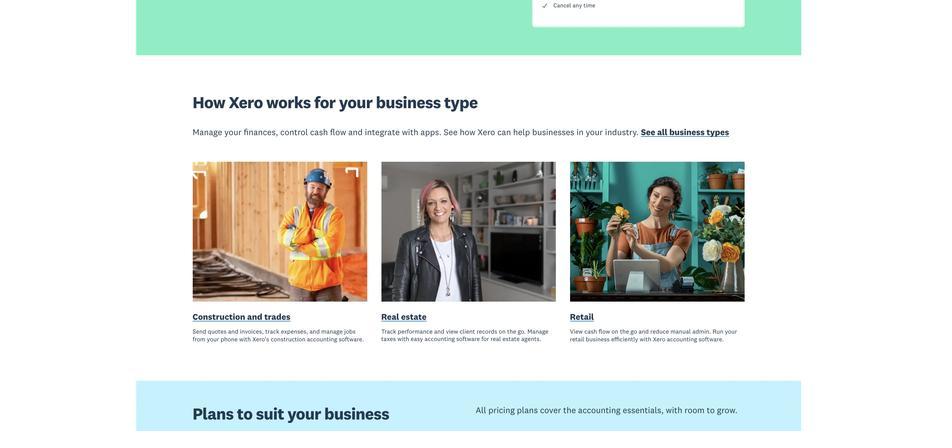 Task type: locate. For each thing, give the bounding box(es) containing it.
to left the suit
[[237, 404, 253, 424]]

plans
[[193, 404, 234, 424]]

on left go
[[612, 328, 619, 335]]

essentials,
[[623, 405, 664, 416]]

cover
[[540, 405, 561, 416]]

businesses
[[532, 127, 575, 137]]

to
[[237, 404, 253, 424], [707, 405, 715, 416]]

1 horizontal spatial cash
[[585, 328, 597, 335]]

xero left 'manual'
[[653, 335, 666, 343]]

accounting
[[425, 335, 455, 343], [307, 335, 337, 343], [667, 335, 697, 343], [578, 405, 621, 416]]

1 horizontal spatial estate
[[503, 335, 520, 343]]

estate right 'real'
[[503, 335, 520, 343]]

expenses,
[[281, 328, 308, 335]]

on right records at the bottom of page
[[499, 328, 506, 335]]

with inside view cash flow on the go and reduce manual admin. run your retail business efficiently with xero accounting software.
[[640, 335, 652, 343]]

construction and trades
[[193, 311, 291, 322]]

software.
[[339, 335, 364, 343], [699, 335, 724, 343]]

xero up finances,
[[229, 92, 263, 113]]

cancel any time
[[554, 2, 596, 9]]

how
[[193, 92, 225, 113]]

construction
[[193, 311, 245, 322]]

cash inside view cash flow on the go and reduce manual admin. run your retail business efficiently with xero accounting software.
[[585, 328, 597, 335]]

1 see from the left
[[444, 127, 458, 137]]

1 horizontal spatial software.
[[699, 335, 724, 343]]

0 vertical spatial for
[[314, 92, 336, 113]]

the inside track performance and view client records on the go. manage taxes with easy accounting software for real estate agents.
[[507, 328, 516, 335]]

the inside view cash flow on the go and reduce manual admin. run your retail business efficiently with xero accounting software.
[[620, 328, 629, 335]]

1 vertical spatial cash
[[585, 328, 597, 335]]

the
[[507, 328, 516, 335], [620, 328, 629, 335], [563, 405, 576, 416]]

1 horizontal spatial on
[[612, 328, 619, 335]]

business
[[376, 92, 441, 113], [670, 127, 705, 137], [586, 335, 610, 343], [324, 404, 389, 424]]

all pricing plans cover the accounting essentials, with room to grow.
[[476, 405, 738, 416]]

2 software. from the left
[[699, 335, 724, 343]]

1 on from the left
[[499, 328, 506, 335]]

manage right go.
[[528, 328, 549, 335]]

and right 'quotes'
[[228, 328, 238, 335]]

to right room
[[707, 405, 715, 416]]

run
[[713, 328, 724, 335]]

time
[[584, 2, 596, 9]]

can
[[498, 127, 511, 137]]

with left xero's
[[239, 335, 251, 343]]

real estate link
[[381, 311, 427, 324]]

manage your finances, control cash flow and integrate with apps. see how xero can help businesses in your industry. see all business types
[[193, 127, 729, 137]]

1 horizontal spatial for
[[482, 335, 489, 343]]

1 horizontal spatial xero
[[478, 127, 495, 137]]

all
[[476, 405, 486, 416]]

business inside view cash flow on the go and reduce manual admin. run your retail business efficiently with xero accounting software.
[[586, 335, 610, 343]]

help
[[513, 127, 530, 137]]

suit
[[256, 404, 284, 424]]

0 vertical spatial xero
[[229, 92, 263, 113]]

with left apps. in the left top of the page
[[402, 127, 419, 137]]

view cash flow on the go and reduce manual admin. run your retail business efficiently with xero accounting software.
[[570, 328, 737, 343]]

xero
[[229, 92, 263, 113], [478, 127, 495, 137], [653, 335, 666, 343]]

0 vertical spatial manage
[[193, 127, 222, 137]]

trades
[[264, 311, 291, 322]]

how
[[460, 127, 476, 137]]

retail
[[570, 335, 585, 343]]

xero inside view cash flow on the go and reduce manual admin. run your retail business efficiently with xero accounting software.
[[653, 335, 666, 343]]

estate inside track performance and view client records on the go. manage taxes with easy accounting software for real estate agents.
[[503, 335, 520, 343]]

track
[[381, 328, 396, 335]]

in
[[577, 127, 584, 137]]

1 vertical spatial for
[[482, 335, 489, 343]]

software. inside view cash flow on the go and reduce manual admin. run your retail business efficiently with xero accounting software.
[[699, 335, 724, 343]]

construction
[[271, 335, 306, 343]]

cancel
[[554, 2, 571, 9]]

0 horizontal spatial see
[[444, 127, 458, 137]]

0 horizontal spatial software.
[[339, 335, 364, 343]]

0 horizontal spatial the
[[507, 328, 516, 335]]

2 vertical spatial xero
[[653, 335, 666, 343]]

from
[[193, 335, 205, 343]]

reduce
[[651, 328, 669, 335]]

1 horizontal spatial to
[[707, 405, 715, 416]]

and right go
[[639, 328, 649, 335]]

0 vertical spatial estate
[[401, 311, 427, 322]]

1 vertical spatial flow
[[599, 328, 610, 335]]

type
[[444, 92, 478, 113]]

1 vertical spatial manage
[[528, 328, 549, 335]]

1 software. from the left
[[339, 335, 364, 343]]

go
[[631, 328, 637, 335]]

for
[[314, 92, 336, 113], [482, 335, 489, 343]]

the left go.
[[507, 328, 516, 335]]

2 horizontal spatial the
[[620, 328, 629, 335]]

2 horizontal spatial xero
[[653, 335, 666, 343]]

with
[[402, 127, 419, 137], [398, 335, 409, 343], [239, 335, 251, 343], [640, 335, 652, 343], [666, 405, 683, 416]]

client
[[460, 328, 475, 335]]

with right go
[[640, 335, 652, 343]]

1 horizontal spatial flow
[[599, 328, 610, 335]]

estate
[[401, 311, 427, 322], [503, 335, 520, 343]]

view
[[570, 328, 583, 335]]

estate up 'performance'
[[401, 311, 427, 322]]

on
[[499, 328, 506, 335], [612, 328, 619, 335]]

your inside view cash flow on the go and reduce manual admin. run your retail business efficiently with xero accounting software.
[[725, 328, 737, 335]]

construction and trades link
[[193, 311, 291, 324]]

room
[[685, 405, 705, 416]]

1 vertical spatial xero
[[478, 127, 495, 137]]

accounting inside send quotes and invoices, track expenses, and manage jobs from your phone with xero's construction accounting software.
[[307, 335, 337, 343]]

cash right view
[[585, 328, 597, 335]]

apps.
[[421, 127, 442, 137]]

0 vertical spatial flow
[[330, 127, 346, 137]]

see left all
[[641, 127, 656, 137]]

1 vertical spatial estate
[[503, 335, 520, 343]]

manual
[[671, 328, 691, 335]]

0 horizontal spatial cash
[[310, 127, 328, 137]]

see
[[444, 127, 458, 137], [641, 127, 656, 137]]

0 horizontal spatial on
[[499, 328, 506, 335]]

flow down how xero works for your business type
[[330, 127, 346, 137]]

cash right control
[[310, 127, 328, 137]]

0 horizontal spatial to
[[237, 404, 253, 424]]

for inside track performance and view client records on the go. manage taxes with easy accounting software for real estate agents.
[[482, 335, 489, 343]]

industry.
[[605, 127, 639, 137]]

your
[[339, 92, 373, 113], [225, 127, 242, 137], [586, 127, 603, 137], [725, 328, 737, 335], [207, 335, 219, 343], [288, 404, 321, 424]]

and inside track performance and view client records on the go. manage taxes with easy accounting software for real estate agents.
[[434, 328, 445, 335]]

cash
[[310, 127, 328, 137], [585, 328, 597, 335]]

track performance and view client records on the go. manage taxes with easy accounting software for real estate agents.
[[381, 328, 549, 343]]

1 horizontal spatial manage
[[528, 328, 549, 335]]

1 horizontal spatial see
[[641, 127, 656, 137]]

plans
[[517, 405, 538, 416]]

1 horizontal spatial the
[[563, 405, 576, 416]]

with left the easy
[[398, 335, 409, 343]]

taxes
[[381, 335, 396, 343]]

included image
[[542, 3, 548, 9]]

how xero works for your business type
[[193, 92, 478, 113]]

flow left efficiently
[[599, 328, 610, 335]]

send
[[193, 328, 206, 335]]

manage down how
[[193, 127, 222, 137]]

all
[[658, 127, 668, 137]]

with left room
[[666, 405, 683, 416]]

xero left can in the top of the page
[[478, 127, 495, 137]]

the right cover
[[563, 405, 576, 416]]

flow
[[330, 127, 346, 137], [599, 328, 610, 335]]

the left go
[[620, 328, 629, 335]]

pricing
[[489, 405, 515, 416]]

and left view
[[434, 328, 445, 335]]

your inside send quotes and invoices, track expenses, and manage jobs from your phone with xero's construction accounting software.
[[207, 335, 219, 343]]

retail
[[570, 311, 594, 322]]

2 on from the left
[[612, 328, 619, 335]]

see left how
[[444, 127, 458, 137]]

any
[[573, 2, 582, 9]]

and
[[348, 127, 363, 137], [247, 311, 262, 322], [434, 328, 445, 335], [228, 328, 238, 335], [310, 328, 320, 335], [639, 328, 649, 335]]

manage
[[193, 127, 222, 137], [528, 328, 549, 335]]



Task type: vqa. For each thing, say whether or not it's contained in the screenshot.
the rightmost Manage
yes



Task type: describe. For each thing, give the bounding box(es) containing it.
and inside view cash flow on the go and reduce manual admin. run your retail business efficiently with xero accounting software.
[[639, 328, 649, 335]]

0 horizontal spatial for
[[314, 92, 336, 113]]

real
[[381, 311, 399, 322]]

0 horizontal spatial estate
[[401, 311, 427, 322]]

flow inside view cash flow on the go and reduce manual admin. run your retail business efficiently with xero accounting software.
[[599, 328, 610, 335]]

manage inside track performance and view client records on the go. manage taxes with easy accounting software for real estate agents.
[[528, 328, 549, 335]]

integrate
[[365, 127, 400, 137]]

grow.
[[717, 405, 738, 416]]

agents.
[[521, 335, 541, 343]]

software
[[456, 335, 480, 343]]

records
[[477, 328, 497, 335]]

finances,
[[244, 127, 278, 137]]

efficiently
[[611, 335, 638, 343]]

jobs
[[344, 328, 356, 335]]

control
[[280, 127, 308, 137]]

go.
[[518, 328, 526, 335]]

on inside track performance and view client records on the go. manage taxes with easy accounting software for real estate agents.
[[499, 328, 506, 335]]

0 vertical spatial cash
[[310, 127, 328, 137]]

works
[[266, 92, 311, 113]]

accounting inside view cash flow on the go and reduce manual admin. run your retail business efficiently with xero accounting software.
[[667, 335, 697, 343]]

retail link
[[570, 311, 594, 324]]

on inside view cash flow on the go and reduce manual admin. run your retail business efficiently with xero accounting software.
[[612, 328, 619, 335]]

and left integrate
[[348, 127, 363, 137]]

with inside track performance and view client records on the go. manage taxes with easy accounting software for real estate agents.
[[398, 335, 409, 343]]

manage
[[321, 328, 343, 335]]

real estate
[[381, 311, 427, 322]]

real
[[491, 335, 501, 343]]

easy
[[411, 335, 423, 343]]

see all business types link
[[641, 127, 729, 139]]

view
[[446, 328, 458, 335]]

2 see from the left
[[641, 127, 656, 137]]

0 horizontal spatial manage
[[193, 127, 222, 137]]

with inside send quotes and invoices, track expenses, and manage jobs from your phone with xero's construction accounting software.
[[239, 335, 251, 343]]

track
[[265, 328, 279, 335]]

types
[[707, 127, 729, 137]]

invoices,
[[240, 328, 264, 335]]

and up "invoices,"
[[247, 311, 262, 322]]

the for cover
[[563, 405, 576, 416]]

and left manage
[[310, 328, 320, 335]]

accounting inside track performance and view client records on the go. manage taxes with easy accounting software for real estate agents.
[[425, 335, 455, 343]]

performance
[[398, 328, 433, 335]]

plans to suit your business
[[193, 404, 389, 424]]

0 horizontal spatial flow
[[330, 127, 346, 137]]

xero's
[[253, 335, 269, 343]]

software. inside send quotes and invoices, track expenses, and manage jobs from your phone with xero's construction accounting software.
[[339, 335, 364, 343]]

quotes
[[208, 328, 227, 335]]

the for on
[[620, 328, 629, 335]]

0 horizontal spatial xero
[[229, 92, 263, 113]]

admin.
[[693, 328, 711, 335]]

send quotes and invoices, track expenses, and manage jobs from your phone with xero's construction accounting software.
[[193, 328, 364, 343]]

phone
[[221, 335, 238, 343]]



